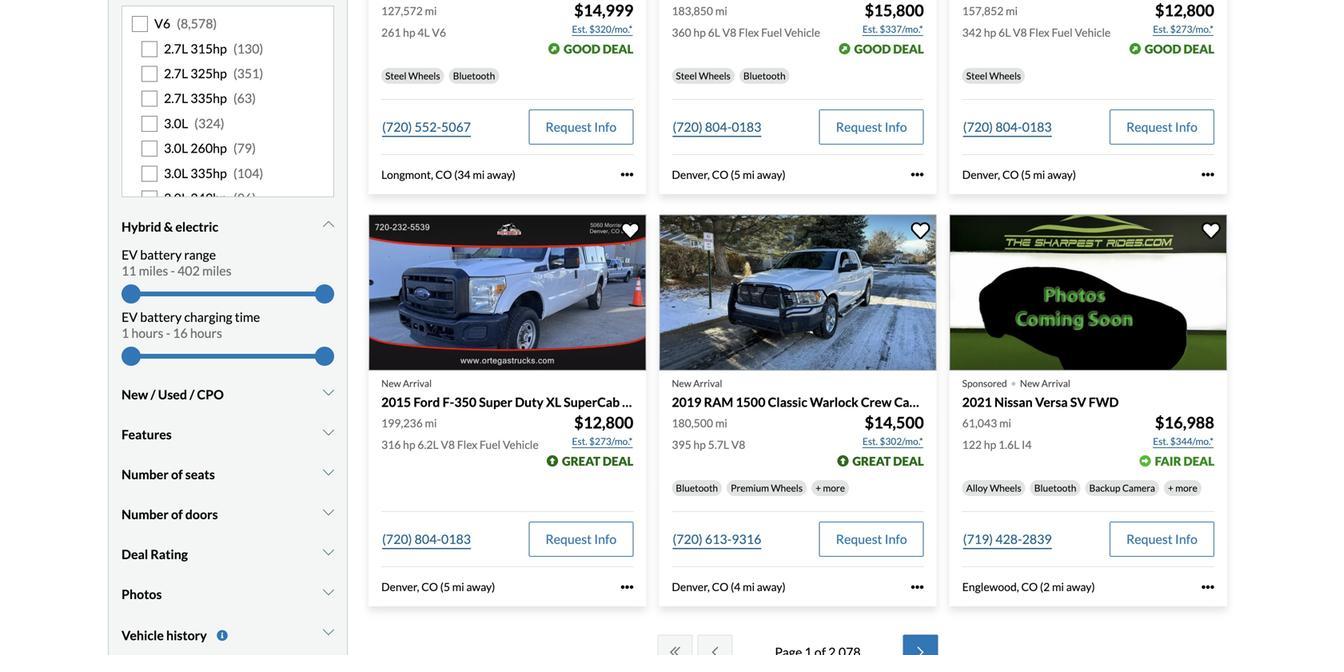 Task type: describe. For each thing, give the bounding box(es) containing it.
supercab
[[564, 394, 620, 410]]

great deal for $12,800
[[562, 454, 633, 468]]

183,850
[[672, 4, 713, 17]]

steel wheels for $12,800
[[966, 70, 1021, 81]]

hp for 122
[[984, 438, 996, 452]]

(79)
[[233, 140, 256, 156]]

mi inside 157,852 mi 342 hp 6l v8 flex fuel vehicle
[[1006, 4, 1018, 17]]

steel for $15,800
[[676, 70, 697, 81]]

bluetooth down 395
[[676, 482, 718, 494]]

2019
[[672, 394, 701, 410]]

(34
[[454, 168, 470, 181]]

good for $15,800
[[854, 41, 891, 56]]

new / used / cpo button
[[122, 375, 334, 415]]

6 chevron down image from the top
[[323, 626, 334, 639]]

number for number of doors
[[122, 507, 169, 523]]

157,852
[[962, 4, 1004, 17]]

1 + more from the left
[[815, 482, 845, 494]]

183,850 mi 360 hp 6l v8 flex fuel vehicle
[[672, 4, 820, 39]]

&
[[164, 219, 173, 235]]

1 / from the left
[[151, 387, 156, 403]]

cab
[[894, 394, 917, 410]]

white 2019 ram 1500 classic warlock crew cab 4wd pickup truck four-wheel drive 8-speed automatic image
[[659, 215, 937, 371]]

$15,800 est. $337/mo.*
[[862, 1, 924, 35]]

good deal for $14,999
[[564, 41, 633, 56]]

6l for $12,800
[[998, 25, 1011, 39]]

vehicle history
[[122, 628, 207, 643]]

316
[[381, 438, 401, 452]]

2.7l 335hp (63)
[[164, 91, 256, 106]]

16
[[173, 325, 188, 341]]

steel wheels for $15,800
[[676, 70, 731, 81]]

1
[[122, 325, 129, 341]]

(719) 428-2839 button
[[962, 522, 1053, 557]]

1 miles from the left
[[139, 263, 168, 279]]

(96)
[[233, 190, 256, 206]]

charging
[[184, 309, 232, 325]]

chevron down image for number of doors
[[323, 506, 334, 519]]

rating
[[151, 547, 188, 563]]

fuel for 360 hp 6l v8 flex fuel vehicle
[[761, 25, 782, 39]]

1 hours from the left
[[131, 325, 163, 341]]

fwd
[[1089, 394, 1119, 410]]

ellipsis h image for $12,800
[[621, 581, 633, 594]]

request info for $15,800's (720) 804-0183 "button"
[[836, 119, 907, 135]]

good for $14,999
[[564, 41, 600, 56]]

info for request info button for $15,800's (720) 804-0183 "button"
[[885, 119, 907, 135]]

(720) 552-5067 button
[[381, 109, 472, 145]]

new for new / used / cpo
[[122, 387, 148, 403]]

deal for 261 hp 4l v6
[[603, 41, 633, 56]]

ellipsis h image
[[911, 168, 924, 181]]

ev battery charging time 1 hours - 16 hours
[[122, 309, 260, 341]]

4l
[[418, 25, 430, 39]]

(720) 804-0183 button for $15,800
[[672, 109, 762, 145]]

electric
[[175, 219, 218, 235]]

199,236 mi 316 hp 6.2l v8 flex fuel vehicle
[[381, 417, 539, 452]]

sponsored · new arrival 2021 nissan versa sv fwd
[[962, 368, 1119, 410]]

steel for $12,800
[[966, 70, 987, 81]]

335hp for 3.0l 335hp
[[190, 165, 227, 181]]

est. $337/mo.* button
[[862, 21, 924, 37]]

good deal for $15,800
[[854, 41, 924, 56]]

0 horizontal spatial 804-
[[415, 532, 441, 547]]

fuel for 316 hp 6.2l v8 flex fuel vehicle
[[480, 438, 501, 452]]

261
[[381, 25, 401, 39]]

v8 for 180,500 mi
[[731, 438, 745, 452]]

chevron down image for features
[[323, 426, 334, 439]]

chevron down image for new / used / cpo
[[323, 386, 334, 399]]

3.0l 349hp (96)
[[164, 190, 256, 206]]

mi inside 183,850 mi 360 hp 6l v8 flex fuel vehicle
[[715, 4, 727, 17]]

minimum slider for miles
[[122, 285, 141, 304]]

maximum slider for ev battery range 11 miles - 402 miles
[[315, 285, 334, 304]]

vehicle for 342 hp 6l v8 flex fuel vehicle
[[1075, 25, 1111, 39]]

features button
[[122, 415, 334, 455]]

longmont, co (34 mi away)
[[381, 168, 516, 181]]

steel for $14,999
[[385, 70, 407, 81]]

180,500
[[672, 417, 713, 430]]

349hp
[[190, 190, 227, 206]]

backup
[[1089, 482, 1120, 494]]

i4
[[1022, 438, 1032, 452]]

deal rating button
[[122, 535, 334, 575]]

315hp
[[190, 41, 227, 56]]

steel wheels for $14,999
[[385, 70, 440, 81]]

new arrival 2015 ford f-350 super duty xl supercab 4wd
[[381, 378, 653, 410]]

4wd inside new arrival 2015 ford f-350 super duty xl supercab 4wd
[[622, 394, 653, 410]]

(720) 804-0183 for $15,800
[[673, 119, 761, 135]]

request info button for $15,800's (720) 804-0183 "button"
[[819, 109, 924, 145]]

350
[[454, 394, 477, 410]]

6.2l
[[418, 438, 439, 452]]

deal for 316 hp 6.2l v8 flex fuel vehicle
[[603, 454, 633, 468]]

arrival for $12,800
[[403, 378, 432, 389]]

hybrid
[[122, 219, 161, 235]]

premium
[[731, 482, 769, 494]]

deal
[[122, 547, 148, 563]]

5067
[[441, 119, 471, 135]]

history
[[166, 628, 207, 643]]

est. for 342 hp 6l v8 flex fuel vehicle
[[1153, 23, 1168, 35]]

2 more from the left
[[1175, 482, 1197, 494]]

$302/mo.*
[[880, 436, 923, 447]]

$337/mo.*
[[880, 23, 923, 35]]

number of doors button
[[122, 495, 334, 535]]

(4
[[731, 580, 741, 594]]

5.7l
[[708, 438, 729, 452]]

request info for (719) 428-2839 button
[[1126, 532, 1198, 547]]

view more image
[[216, 630, 228, 641]]

4wd inside new arrival 2019 ram 1500 classic warlock crew cab 4wd
[[919, 394, 950, 410]]

nissan
[[994, 394, 1033, 410]]

photos
[[122, 587, 162, 602]]

2 + more from the left
[[1168, 482, 1197, 494]]

0 horizontal spatial denver, co (5 mi away)
[[381, 580, 495, 594]]

arrival for $14,500
[[693, 378, 722, 389]]

2.7l for 2.7l 315hp (130)
[[164, 41, 188, 56]]

versa
[[1035, 394, 1068, 410]]

v6 (8,578)
[[154, 16, 217, 31]]

used
[[158, 387, 187, 403]]

info for request info button associated with left (720) 804-0183 "button"
[[594, 532, 617, 547]]

hp for 316
[[403, 438, 415, 452]]

395
[[672, 438, 691, 452]]

est. $344/mo.* button
[[1152, 434, 1214, 450]]

deal for 122 hp 1.6l i4
[[1184, 454, 1214, 468]]

1500
[[736, 394, 765, 410]]

est. $320/mo.* button
[[571, 21, 633, 37]]

chevron down image for seats
[[323, 466, 334, 479]]

v8 for 183,850 mi
[[722, 25, 737, 39]]

arrival inside sponsored · new arrival 2021 nissan versa sv fwd
[[1042, 378, 1070, 389]]

battery for -
[[140, 247, 182, 263]]

$15,800
[[865, 1, 924, 20]]

super
[[479, 394, 512, 410]]

chevron double left image
[[667, 646, 683, 656]]

denver, co (5 mi away) for $15,800
[[672, 168, 786, 181]]

2.7l for 2.7l 325hp (351)
[[164, 66, 188, 81]]

new for new arrival 2015 ford f-350 super duty xl supercab 4wd
[[381, 378, 401, 389]]

sponsored
[[962, 378, 1007, 389]]

ev battery range 11 miles - 402 miles
[[122, 247, 232, 279]]

vehicle inside vehicle history dropdown button
[[122, 628, 164, 643]]

·
[[1010, 368, 1017, 396]]

request info button for (719) 428-2839 button
[[1110, 522, 1214, 557]]

3.0l (324)
[[164, 115, 224, 131]]

est. $302/mo.* button
[[862, 434, 924, 450]]

0 horizontal spatial (5
[[440, 580, 450, 594]]

11
[[122, 263, 136, 279]]

(8,578)
[[177, 16, 217, 31]]

(720) 552-5067
[[382, 119, 471, 135]]

2 miles from the left
[[202, 263, 232, 279]]

$273/mo.* for great
[[589, 436, 633, 447]]

0 horizontal spatial v6
[[154, 16, 170, 31]]

hp for 261
[[403, 25, 415, 39]]

61,043
[[962, 417, 997, 430]]

hybrid & electric
[[122, 219, 218, 235]]

good deal for $12,800
[[1145, 41, 1214, 56]]

white 2015 ford f-350 super duty xl supercab 4wd pickup truck four-wheel drive 6-speed automatic image
[[369, 215, 646, 371]]

est. $273/mo.* button for good
[[1152, 21, 1214, 37]]

time
[[235, 309, 260, 325]]

co for ellipsis h image for $16,988
[[1021, 580, 1038, 594]]

0 horizontal spatial (720) 804-0183 button
[[381, 522, 472, 557]]

features
[[122, 427, 172, 443]]

flex for 183,850 mi
[[739, 25, 759, 39]]

flex for 199,236 mi
[[457, 438, 477, 452]]

wheels right premium
[[771, 482, 803, 494]]

(720) for $12,800
[[963, 119, 993, 135]]

chevron down image for deal rating
[[323, 546, 334, 559]]

chevron down image for electric
[[323, 218, 334, 231]]

(720) 804-0183 for $12,800
[[963, 119, 1052, 135]]

61,043 mi 122 hp 1.6l i4
[[962, 417, 1032, 452]]

request info for "(720) 552-5067" button
[[545, 119, 617, 135]]

est. for 316 hp 6.2l v8 flex fuel vehicle
[[572, 436, 587, 447]]

range
[[184, 247, 216, 263]]

$16,988
[[1155, 413, 1214, 433]]



Task type: locate. For each thing, give the bounding box(es) containing it.
2 maximum slider from the top
[[315, 347, 334, 366]]

mi inside 180,500 mi 395 hp 5.7l v8
[[715, 417, 727, 430]]

2 arrival from the left
[[693, 378, 722, 389]]

6l inside 183,850 mi 360 hp 6l v8 flex fuel vehicle
[[708, 25, 720, 39]]

more down fair deal
[[1175, 482, 1197, 494]]

new right ·
[[1020, 378, 1040, 389]]

0 horizontal spatial +
[[815, 482, 821, 494]]

335hp down '260hp'
[[190, 165, 227, 181]]

0 horizontal spatial + more
[[815, 482, 845, 494]]

2 horizontal spatial 0183
[[1022, 119, 1052, 135]]

est. inside $15,800 est. $337/mo.*
[[862, 23, 878, 35]]

1 vertical spatial 335hp
[[190, 165, 227, 181]]

vehicle inside 183,850 mi 360 hp 6l v8 flex fuel vehicle
[[784, 25, 820, 39]]

$12,800 est. $273/mo.*
[[1153, 1, 1214, 35], [572, 413, 633, 447]]

- left 16
[[166, 325, 170, 341]]

of left seats
[[171, 467, 183, 483]]

0183 for $15,800
[[732, 119, 761, 135]]

1 great deal from the left
[[562, 454, 633, 468]]

est. inside $14,500 est. $302/mo.*
[[862, 436, 878, 447]]

2 3.0l from the top
[[164, 140, 188, 156]]

ev up 1
[[122, 309, 138, 325]]

2 great from the left
[[852, 454, 891, 468]]

est. inside '$16,988 est. $344/mo.*'
[[1153, 436, 1168, 447]]

new up 2019
[[672, 378, 691, 389]]

number
[[122, 467, 169, 483], [122, 507, 169, 523]]

number up deal rating
[[122, 507, 169, 523]]

wheels for $12,800
[[989, 70, 1021, 81]]

6l down 157,852 on the right of page
[[998, 25, 1011, 39]]

ev inside the ev battery range 11 miles - 402 miles
[[122, 247, 138, 263]]

$14,999 est. $320/mo.*
[[572, 1, 633, 35]]

hp inside 61,043 mi 122 hp 1.6l i4
[[984, 438, 996, 452]]

vehicle inside the 199,236 mi 316 hp 6.2l v8 flex fuel vehicle
[[503, 438, 539, 452]]

great deal for $14,500
[[852, 454, 924, 468]]

steel down 360
[[676, 70, 697, 81]]

arrival up versa
[[1042, 378, 1070, 389]]

4wd
[[622, 394, 653, 410], [919, 394, 950, 410]]

1 vertical spatial $273/mo.*
[[589, 436, 633, 447]]

1 horizontal spatial /
[[190, 387, 194, 403]]

chevron down image
[[323, 218, 334, 231], [323, 466, 334, 479]]

6l for $15,800
[[708, 25, 720, 39]]

2 4wd from the left
[[919, 394, 950, 410]]

2 ev from the top
[[122, 309, 138, 325]]

(324)
[[194, 115, 224, 131]]

v8 right 360
[[722, 25, 737, 39]]

flex right 342 on the top of the page
[[1029, 25, 1050, 39]]

sv
[[1070, 394, 1086, 410]]

request for request info button associated with left (720) 804-0183 "button"
[[545, 532, 592, 547]]

flex inside 183,850 mi 360 hp 6l v8 flex fuel vehicle
[[739, 25, 759, 39]]

cpo
[[197, 387, 224, 403]]

new / used / cpo
[[122, 387, 224, 403]]

v8 inside 157,852 mi 342 hp 6l v8 flex fuel vehicle
[[1013, 25, 1027, 39]]

hp right 395
[[693, 438, 706, 452]]

fuel for 342 hp 6l v8 flex fuel vehicle
[[1052, 25, 1073, 39]]

new up 2015
[[381, 378, 401, 389]]

0 horizontal spatial 0183
[[441, 532, 471, 547]]

hp for 342
[[984, 25, 996, 39]]

number of doors
[[122, 507, 218, 523]]

1 horizontal spatial (720) 804-0183 button
[[672, 109, 762, 145]]

wheels for $15,800
[[699, 70, 731, 81]]

est. for 360 hp 6l v8 flex fuel vehicle
[[862, 23, 878, 35]]

co for ellipsis h image for $12,800
[[421, 580, 438, 594]]

battery inside the ev battery range 11 miles - 402 miles
[[140, 247, 182, 263]]

arrival up 'ram'
[[693, 378, 722, 389]]

denver, co (4 mi away)
[[672, 580, 786, 594]]

$320/mo.*
[[589, 23, 633, 35]]

co for $14,500's ellipsis h image
[[712, 580, 728, 594]]

ellipsis h image for $16,988
[[1202, 581, 1214, 594]]

v6 inside 127,572 mi 261 hp 4l v6
[[432, 25, 446, 39]]

battery down &
[[140, 247, 182, 263]]

great deal down est. $302/mo.* button
[[852, 454, 924, 468]]

(720) 613-9316
[[673, 532, 761, 547]]

ellipsis h image
[[621, 168, 633, 181], [1202, 168, 1214, 181], [621, 581, 633, 594], [911, 581, 924, 594], [1202, 581, 1214, 594]]

v8 for 199,236 mi
[[441, 438, 455, 452]]

2 horizontal spatial good
[[1145, 41, 1181, 56]]

1 horizontal spatial denver, co (5 mi away)
[[672, 168, 786, 181]]

chevron down image for photos
[[323, 586, 334, 599]]

request info for (720) 804-0183 "button" associated with $12,800
[[1126, 119, 1198, 135]]

3.0l for 3.0l 349hp (96)
[[164, 190, 188, 206]]

1 2.7l from the top
[[164, 41, 188, 56]]

1 horizontal spatial 6l
[[998, 25, 1011, 39]]

1 horizontal spatial 4wd
[[919, 394, 950, 410]]

hours down charging
[[190, 325, 222, 341]]

ford
[[413, 394, 440, 410]]

0 vertical spatial minimum slider
[[122, 285, 141, 304]]

3.0l down "3.0l (324)"
[[164, 140, 188, 156]]

1 vertical spatial $12,800 est. $273/mo.*
[[572, 413, 633, 447]]

miles
[[139, 263, 168, 279], [202, 263, 232, 279]]

alloy
[[966, 482, 988, 494]]

$12,800 est. $273/mo.* for good
[[1153, 1, 1214, 35]]

duty
[[515, 394, 544, 410]]

3 arrival from the left
[[1042, 378, 1070, 389]]

xl
[[546, 394, 561, 410]]

away) for ellipsis h image for $16,988
[[1066, 580, 1095, 594]]

2 hours from the left
[[190, 325, 222, 341]]

2 chevron down image from the top
[[323, 426, 334, 439]]

+ more right "premium wheels" at the right bottom
[[815, 482, 845, 494]]

v8 right 5.7l
[[731, 438, 745, 452]]

1 horizontal spatial $273/mo.*
[[1170, 23, 1214, 35]]

- inside the ev battery range 11 miles - 402 miles
[[171, 263, 175, 279]]

2 horizontal spatial (720) 804-0183
[[963, 119, 1052, 135]]

1 horizontal spatial miles
[[202, 263, 232, 279]]

wheels down 4l
[[408, 70, 440, 81]]

(351)
[[233, 66, 263, 81]]

4wd right supercab
[[622, 394, 653, 410]]

chevron down image inside "hybrid & electric" 'dropdown button'
[[323, 218, 334, 231]]

1 horizontal spatial + more
[[1168, 482, 1197, 494]]

new inside dropdown button
[[122, 387, 148, 403]]

1 steel wheels from the left
[[385, 70, 440, 81]]

0 horizontal spatial more
[[823, 482, 845, 494]]

new left used
[[122, 387, 148, 403]]

1 vertical spatial battery
[[140, 309, 182, 325]]

steel wheels down 360
[[676, 70, 731, 81]]

2 horizontal spatial steel wheels
[[966, 70, 1021, 81]]

0 horizontal spatial flex
[[457, 438, 477, 452]]

new inside new arrival 2019 ram 1500 classic warlock crew cab 4wd
[[672, 378, 691, 389]]

request for request info button for $15,800's (720) 804-0183 "button"
[[836, 119, 882, 135]]

hp inside 127,572 mi 261 hp 4l v6
[[403, 25, 415, 39]]

0 horizontal spatial fuel
[[480, 438, 501, 452]]

steel wheels down 342 on the top of the page
[[966, 70, 1021, 81]]

minimum slider
[[122, 285, 141, 304], [122, 347, 141, 366]]

0183 for $12,800
[[1022, 119, 1052, 135]]

0 horizontal spatial good deal
[[564, 41, 633, 56]]

vehicle inside 157,852 mi 342 hp 6l v8 flex fuel vehicle
[[1075, 25, 1111, 39]]

hours right 1
[[131, 325, 163, 341]]

804- for $12,800
[[995, 119, 1022, 135]]

2 number from the top
[[122, 507, 169, 523]]

1 vertical spatial number
[[122, 507, 169, 523]]

request
[[545, 119, 592, 135], [836, 119, 882, 135], [1126, 119, 1173, 135], [545, 532, 592, 547], [836, 532, 882, 547], [1126, 532, 1173, 547]]

hp inside the 199,236 mi 316 hp 6.2l v8 flex fuel vehicle
[[403, 438, 415, 452]]

2 horizontal spatial denver, co (5 mi away)
[[962, 168, 1076, 181]]

2.7l down v6 (8,578)
[[164, 41, 188, 56]]

1 horizontal spatial hours
[[190, 325, 222, 341]]

613-
[[705, 532, 732, 547]]

0 horizontal spatial (720) 804-0183
[[382, 532, 471, 547]]

4 3.0l from the top
[[164, 190, 188, 206]]

1 horizontal spatial more
[[1175, 482, 1197, 494]]

arrival inside new arrival 2019 ram 1500 classic warlock crew cab 4wd
[[693, 378, 722, 389]]

great down est. $302/mo.* button
[[852, 454, 891, 468]]

3.0l left (324)
[[164, 115, 188, 131]]

hp right 342 on the top of the page
[[984, 25, 996, 39]]

2015
[[381, 394, 411, 410]]

mi inside 127,572 mi 261 hp 4l v6
[[425, 4, 437, 17]]

request for request info button corresponding to (720) 804-0183 "button" associated with $12,800
[[1126, 119, 1173, 135]]

flex inside 157,852 mi 342 hp 6l v8 flex fuel vehicle
[[1029, 25, 1050, 39]]

away)
[[487, 168, 516, 181], [757, 168, 786, 181], [1047, 168, 1076, 181], [466, 580, 495, 594], [757, 580, 786, 594], [1066, 580, 1095, 594]]

deal for 395 hp 5.7l v8
[[893, 454, 924, 468]]

9316
[[732, 532, 761, 547]]

ev inside the ev battery charging time 1 hours - 16 hours
[[122, 309, 138, 325]]

0 horizontal spatial $12,800
[[574, 413, 633, 433]]

3 good deal from the left
[[1145, 41, 1214, 56]]

1 vertical spatial maximum slider
[[315, 347, 334, 366]]

335hp for 2.7l 335hp
[[190, 91, 227, 106]]

good for $12,800
[[1145, 41, 1181, 56]]

1 horizontal spatial 0183
[[732, 119, 761, 135]]

2839
[[1022, 532, 1052, 547]]

2 6l from the left
[[998, 25, 1011, 39]]

great for $12,800
[[562, 454, 600, 468]]

number down features
[[122, 467, 169, 483]]

great down supercab
[[562, 454, 600, 468]]

of for doors
[[171, 507, 183, 523]]

2 great deal from the left
[[852, 454, 924, 468]]

vehicle
[[784, 25, 820, 39], [1075, 25, 1111, 39], [503, 438, 539, 452], [122, 628, 164, 643]]

1 horizontal spatial good deal
[[854, 41, 924, 56]]

0 vertical spatial of
[[171, 467, 183, 483]]

0 vertical spatial 2.7l
[[164, 41, 188, 56]]

bluetooth left "backup"
[[1034, 482, 1076, 494]]

1 335hp from the top
[[190, 91, 227, 106]]

3 chevron down image from the top
[[323, 506, 334, 519]]

hp inside 180,500 mi 395 hp 5.7l v8
[[693, 438, 706, 452]]

3.0l 335hp (104)
[[164, 165, 263, 181]]

battery up 16
[[140, 309, 182, 325]]

3.0l for 3.0l (324)
[[164, 115, 188, 131]]

1 vertical spatial ev
[[122, 309, 138, 325]]

1 great from the left
[[562, 454, 600, 468]]

deal for 360 hp 6l v8 flex fuel vehicle
[[893, 41, 924, 56]]

miles right 11
[[139, 263, 168, 279]]

$12,800
[[1155, 1, 1214, 20], [574, 413, 633, 433]]

great for $14,500
[[852, 454, 891, 468]]

1 good deal from the left
[[564, 41, 633, 56]]

0 horizontal spatial 6l
[[708, 25, 720, 39]]

wheels right alloy
[[990, 482, 1021, 494]]

/
[[151, 387, 156, 403], [190, 387, 194, 403]]

1 maximum slider from the top
[[315, 285, 334, 304]]

2 horizontal spatial flex
[[1029, 25, 1050, 39]]

vehicle for 316 hp 6.2l v8 flex fuel vehicle
[[503, 438, 539, 452]]

1 horizontal spatial good
[[854, 41, 891, 56]]

/ left the cpo
[[190, 387, 194, 403]]

2 steel from the left
[[676, 70, 697, 81]]

2 horizontal spatial 804-
[[995, 119, 1022, 135]]

335hp down 325hp
[[190, 91, 227, 106]]

3 2.7l from the top
[[164, 91, 188, 106]]

1 arrival from the left
[[403, 378, 432, 389]]

0 horizontal spatial $12,800 est. $273/mo.*
[[572, 413, 633, 447]]

1 vertical spatial of
[[171, 507, 183, 523]]

0 horizontal spatial good
[[564, 41, 600, 56]]

1 horizontal spatial (720) 804-0183
[[673, 119, 761, 135]]

chevron left image
[[707, 646, 723, 656]]

$273/mo.* for good
[[1170, 23, 1214, 35]]

1 horizontal spatial (5
[[731, 168, 741, 181]]

chevron down image
[[323, 386, 334, 399], [323, 426, 334, 439], [323, 506, 334, 519], [323, 546, 334, 559], [323, 586, 334, 599], [323, 626, 334, 639]]

maximum slider
[[315, 285, 334, 304], [315, 347, 334, 366]]

hp inside 183,850 mi 360 hp 6l v8 flex fuel vehicle
[[693, 25, 706, 39]]

1 battery from the top
[[140, 247, 182, 263]]

2 horizontal spatial steel
[[966, 70, 987, 81]]

1 minimum slider from the top
[[122, 285, 141, 304]]

chevron down image inside deal rating dropdown button
[[323, 546, 334, 559]]

ellipsis h image for $14,500
[[911, 581, 924, 594]]

$344/mo.*
[[1170, 436, 1214, 447]]

0 horizontal spatial great
[[562, 454, 600, 468]]

hp inside 157,852 mi 342 hp 6l v8 flex fuel vehicle
[[984, 25, 996, 39]]

1 horizontal spatial steel
[[676, 70, 697, 81]]

ev up 11
[[122, 247, 138, 263]]

2.7l up "3.0l (324)"
[[164, 91, 188, 106]]

552-
[[415, 119, 441, 135]]

1 vertical spatial chevron down image
[[323, 466, 334, 479]]

deal
[[603, 41, 633, 56], [893, 41, 924, 56], [1184, 41, 1214, 56], [603, 454, 633, 468], [893, 454, 924, 468], [1184, 454, 1214, 468]]

/ left used
[[151, 387, 156, 403]]

$14,500 est. $302/mo.*
[[862, 413, 924, 447]]

1 horizontal spatial $12,800
[[1155, 1, 1214, 20]]

- left 402
[[171, 263, 175, 279]]

0 vertical spatial number
[[122, 467, 169, 483]]

2 horizontal spatial good deal
[[1145, 41, 1214, 56]]

f-
[[443, 394, 454, 410]]

2 of from the top
[[171, 507, 183, 523]]

1 horizontal spatial great deal
[[852, 454, 924, 468]]

minimum slider for 1
[[122, 347, 141, 366]]

1 chevron down image from the top
[[323, 218, 334, 231]]

$14,999
[[574, 1, 633, 20]]

flex inside the 199,236 mi 316 hp 6.2l v8 flex fuel vehicle
[[457, 438, 477, 452]]

804- for $15,800
[[705, 119, 732, 135]]

1 horizontal spatial fuel
[[761, 25, 782, 39]]

denver,
[[672, 168, 710, 181], [962, 168, 1000, 181], [381, 580, 419, 594], [672, 580, 710, 594]]

hp for 360
[[693, 25, 706, 39]]

0 horizontal spatial $273/mo.*
[[589, 436, 633, 447]]

2 horizontal spatial (720) 804-0183 button
[[962, 109, 1053, 145]]

1 vertical spatial -
[[166, 325, 170, 341]]

flex for 157,852 mi
[[1029, 25, 1050, 39]]

vehicle history button
[[122, 615, 334, 656]]

v6 right 4l
[[432, 25, 446, 39]]

$12,800 for great
[[574, 413, 633, 433]]

ev for 1
[[122, 309, 138, 325]]

1 4wd from the left
[[622, 394, 653, 410]]

2 vertical spatial 2.7l
[[164, 91, 188, 106]]

v8 inside 180,500 mi 395 hp 5.7l v8
[[731, 438, 745, 452]]

chevron down image inside number of seats dropdown button
[[323, 466, 334, 479]]

denver, co (5 mi away) for $12,800
[[962, 168, 1076, 181]]

deal for 342 hp 6l v8 flex fuel vehicle
[[1184, 41, 1214, 56]]

fuel
[[761, 25, 782, 39], [1052, 25, 1073, 39], [480, 438, 501, 452]]

fuel inside the 199,236 mi 316 hp 6.2l v8 flex fuel vehicle
[[480, 438, 501, 452]]

+
[[815, 482, 821, 494], [1168, 482, 1174, 494]]

hp right 316
[[403, 438, 415, 452]]

+ more down fair deal
[[1168, 482, 1197, 494]]

1 horizontal spatial steel wheels
[[676, 70, 731, 81]]

3 steel from the left
[[966, 70, 987, 81]]

v8 for 157,852 mi
[[1013, 25, 1027, 39]]

1 of from the top
[[171, 467, 183, 483]]

1 6l from the left
[[708, 25, 720, 39]]

2 horizontal spatial arrival
[[1042, 378, 1070, 389]]

request info button for the (720) 613-9316 button
[[819, 522, 924, 557]]

est. for 395 hp 5.7l v8
[[862, 436, 878, 447]]

1 horizontal spatial 804-
[[705, 119, 732, 135]]

0 vertical spatial $273/mo.*
[[1170, 23, 1214, 35]]

0 horizontal spatial arrival
[[403, 378, 432, 389]]

bluetooth down 183,850 mi 360 hp 6l v8 flex fuel vehicle
[[743, 70, 786, 81]]

2 good from the left
[[854, 41, 891, 56]]

info for request info button for "(720) 552-5067" button
[[594, 119, 617, 135]]

0 vertical spatial 335hp
[[190, 91, 227, 106]]

325hp
[[190, 66, 227, 81]]

hp right 122
[[984, 438, 996, 452]]

flex right 360
[[739, 25, 759, 39]]

1 horizontal spatial great
[[852, 454, 891, 468]]

away) for ellipsis h icon
[[757, 168, 786, 181]]

wheels down 183,850 mi 360 hp 6l v8 flex fuel vehicle
[[699, 70, 731, 81]]

0 vertical spatial ev
[[122, 247, 138, 263]]

$16,988 est. $344/mo.*
[[1153, 413, 1214, 447]]

2.7l for 2.7l 335hp (63)
[[164, 91, 188, 106]]

0 vertical spatial -
[[171, 263, 175, 279]]

(720) 804-0183
[[673, 119, 761, 135], [963, 119, 1052, 135], [382, 532, 471, 547]]

1.6l
[[998, 438, 1020, 452]]

v8 inside the 199,236 mi 316 hp 6.2l v8 flex fuel vehicle
[[441, 438, 455, 452]]

1 chevron down image from the top
[[323, 386, 334, 399]]

hybrid & electric button
[[122, 207, 334, 247]]

$12,800 for good
[[1155, 1, 1214, 20]]

1 horizontal spatial flex
[[739, 25, 759, 39]]

steel wheels down 4l
[[385, 70, 440, 81]]

1 horizontal spatial $12,800 est. $273/mo.*
[[1153, 1, 1214, 35]]

request for request info button for "(720) 552-5067" button
[[545, 119, 592, 135]]

(5 for $15,800
[[731, 168, 741, 181]]

0183
[[732, 119, 761, 135], [1022, 119, 1052, 135], [441, 532, 471, 547]]

of left doors
[[171, 507, 183, 523]]

2 chevron down image from the top
[[323, 466, 334, 479]]

chevron down image inside the new / used / cpo dropdown button
[[323, 386, 334, 399]]

hp left 4l
[[403, 25, 415, 39]]

(720) 804-0183 button for $12,800
[[962, 109, 1053, 145]]

342
[[962, 25, 982, 39]]

0 vertical spatial battery
[[140, 247, 182, 263]]

5 chevron down image from the top
[[323, 586, 334, 599]]

0 horizontal spatial est. $273/mo.* button
[[571, 434, 633, 450]]

co
[[435, 168, 452, 181], [712, 168, 728, 181], [1002, 168, 1019, 181], [421, 580, 438, 594], [712, 580, 728, 594], [1021, 580, 1038, 594]]

steel down 261
[[385, 70, 407, 81]]

v8 right 6.2l
[[441, 438, 455, 452]]

0 vertical spatial $12,800
[[1155, 1, 1214, 20]]

bluetooth up 5067
[[453, 70, 495, 81]]

flex right 6.2l
[[457, 438, 477, 452]]

great deal
[[562, 454, 633, 468], [852, 454, 924, 468]]

new inside new arrival 2015 ford f-350 super duty xl supercab 4wd
[[381, 378, 401, 389]]

0 horizontal spatial steel
[[385, 70, 407, 81]]

1 + from the left
[[815, 482, 821, 494]]

3 good from the left
[[1145, 41, 1181, 56]]

0 horizontal spatial miles
[[139, 263, 168, 279]]

miles down 'range'
[[202, 263, 232, 279]]

steel down 342 on the top of the page
[[966, 70, 987, 81]]

chevron down image inside features dropdown button
[[323, 426, 334, 439]]

127,572 mi 261 hp 4l v6
[[381, 4, 446, 39]]

request info for left (720) 804-0183 "button"
[[545, 532, 617, 547]]

1 horizontal spatial arrival
[[693, 378, 722, 389]]

hp for 395
[[693, 438, 706, 452]]

minimum slider down 11
[[122, 285, 141, 304]]

warlock
[[810, 394, 858, 410]]

chevron down image inside photos dropdown button
[[323, 586, 334, 599]]

127,572
[[381, 4, 423, 17]]

0 vertical spatial maximum slider
[[315, 285, 334, 304]]

est. $273/mo.* button for great
[[571, 434, 633, 450]]

request info button for left (720) 804-0183 "button"
[[529, 522, 633, 557]]

1 3.0l from the top
[[164, 115, 188, 131]]

v8 right 342 on the top of the page
[[1013, 25, 1027, 39]]

great
[[562, 454, 600, 468], [852, 454, 891, 468]]

request for the (720) 613-9316 button request info button
[[836, 532, 882, 547]]

crew
[[861, 394, 892, 410]]

info for the (720) 613-9316 button request info button
[[885, 532, 907, 547]]

chevron down image inside number of doors dropdown button
[[323, 506, 334, 519]]

157,852 mi 342 hp 6l v8 flex fuel vehicle
[[962, 4, 1111, 39]]

0 horizontal spatial 4wd
[[622, 394, 653, 410]]

3.0l up hybrid & electric
[[164, 190, 188, 206]]

more right "premium wheels" at the right bottom
[[823, 482, 845, 494]]

6l inside 157,852 mi 342 hp 6l v8 flex fuel vehicle
[[998, 25, 1011, 39]]

2 good deal from the left
[[854, 41, 924, 56]]

0 horizontal spatial hours
[[131, 325, 163, 341]]

2 battery from the top
[[140, 309, 182, 325]]

longmont,
[[381, 168, 433, 181]]

1 ev from the top
[[122, 247, 138, 263]]

2 + from the left
[[1168, 482, 1174, 494]]

mi inside the 199,236 mi 316 hp 6.2l v8 flex fuel vehicle
[[425, 417, 437, 430]]

v6 left "(8,578)"
[[154, 16, 170, 31]]

wheels down 157,852 mi 342 hp 6l v8 flex fuel vehicle
[[989, 70, 1021, 81]]

2 minimum slider from the top
[[122, 347, 141, 366]]

1 vertical spatial minimum slider
[[122, 347, 141, 366]]

(720) for $14,999
[[382, 119, 412, 135]]

est.
[[572, 23, 587, 35], [862, 23, 878, 35], [1153, 23, 1168, 35], [572, 436, 587, 447], [862, 436, 878, 447], [1153, 436, 1168, 447]]

silver 2021 nissan versa sv fwd sedan front-wheel drive automatic image
[[949, 215, 1227, 371]]

fuel inside 157,852 mi 342 hp 6l v8 flex fuel vehicle
[[1052, 25, 1073, 39]]

new inside sponsored · new arrival 2021 nissan versa sv fwd
[[1020, 378, 1040, 389]]

1 horizontal spatial v6
[[432, 25, 446, 39]]

(2
[[1040, 580, 1050, 594]]

mi inside 61,043 mi 122 hp 1.6l i4
[[999, 417, 1011, 430]]

2 horizontal spatial (5
[[1021, 168, 1031, 181]]

new arrival 2019 ram 1500 classic warlock crew cab 4wd
[[672, 378, 950, 410]]

chevron right image
[[913, 646, 929, 656]]

1 more from the left
[[823, 482, 845, 494]]

fuel inside 183,850 mi 360 hp 6l v8 flex fuel vehicle
[[761, 25, 782, 39]]

hp right 360
[[693, 25, 706, 39]]

(63)
[[233, 91, 256, 106]]

1 vertical spatial est. $273/mo.* button
[[571, 434, 633, 450]]

1 horizontal spatial +
[[1168, 482, 1174, 494]]

2 335hp from the top
[[190, 165, 227, 181]]

steel
[[385, 70, 407, 81], [676, 70, 697, 81], [966, 70, 987, 81]]

0 vertical spatial chevron down image
[[323, 218, 334, 231]]

battery for hours
[[140, 309, 182, 325]]

3.0l for 3.0l 260hp (79)
[[164, 140, 188, 156]]

2.7l left 325hp
[[164, 66, 188, 81]]

battery inside the ev battery charging time 1 hours - 16 hours
[[140, 309, 182, 325]]

bluetooth
[[453, 70, 495, 81], [743, 70, 786, 81], [676, 482, 718, 494], [1034, 482, 1076, 494]]

(5 for $12,800
[[1021, 168, 1031, 181]]

3.0l 260hp (79)
[[164, 140, 256, 156]]

0 horizontal spatial steel wheels
[[385, 70, 440, 81]]

3 steel wheels from the left
[[966, 70, 1021, 81]]

great deal down supercab
[[562, 454, 633, 468]]

mi
[[425, 4, 437, 17], [715, 4, 727, 17], [1006, 4, 1018, 17], [473, 168, 485, 181], [743, 168, 755, 181], [1033, 168, 1045, 181], [425, 417, 437, 430], [715, 417, 727, 430], [999, 417, 1011, 430], [452, 580, 464, 594], [743, 580, 755, 594], [1052, 580, 1064, 594]]

2 steel wheels from the left
[[676, 70, 731, 81]]

3.0l down 3.0l 260hp (79)
[[164, 165, 188, 181]]

classic
[[768, 394, 807, 410]]

0 vertical spatial est. $273/mo.* button
[[1152, 21, 1214, 37]]

est. inside $14,999 est. $320/mo.*
[[572, 23, 587, 35]]

minimum slider down 1
[[122, 347, 141, 366]]

$14,500
[[865, 413, 924, 433]]

vehicle for 360 hp 6l v8 flex fuel vehicle
[[784, 25, 820, 39]]

0 horizontal spatial great deal
[[562, 454, 633, 468]]

0 horizontal spatial /
[[151, 387, 156, 403]]

2 horizontal spatial fuel
[[1052, 25, 1073, 39]]

1 steel from the left
[[385, 70, 407, 81]]

info for request info button related to (719) 428-2839 button
[[1175, 532, 1198, 547]]

4 chevron down image from the top
[[323, 546, 334, 559]]

1 number from the top
[[122, 467, 169, 483]]

wheels
[[408, 70, 440, 81], [699, 70, 731, 81], [989, 70, 1021, 81], [771, 482, 803, 494], [990, 482, 1021, 494]]

+ right "premium wheels" at the right bottom
[[815, 482, 821, 494]]

premium wheels
[[731, 482, 803, 494]]

1 horizontal spatial est. $273/mo.* button
[[1152, 21, 1214, 37]]

180,500 mi 395 hp 5.7l v8
[[672, 417, 745, 452]]

0 vertical spatial $12,800 est. $273/mo.*
[[1153, 1, 1214, 35]]

new for new arrival 2019 ram 1500 classic warlock crew cab 4wd
[[672, 378, 691, 389]]

number for number of seats
[[122, 467, 169, 483]]

6l down '183,850'
[[708, 25, 720, 39]]

(720) for $15,800
[[673, 119, 703, 135]]

(720) inside button
[[673, 532, 703, 547]]

1 vertical spatial $12,800
[[574, 413, 633, 433]]

1 vertical spatial 2.7l
[[164, 66, 188, 81]]

arrival inside new arrival 2015 ford f-350 super duty xl supercab 4wd
[[403, 378, 432, 389]]

260hp
[[190, 140, 227, 156]]

1 good from the left
[[564, 41, 600, 56]]

arrival up the ford
[[403, 378, 432, 389]]

2 / from the left
[[190, 387, 194, 403]]

$12,800 est. $273/mo.* for great
[[572, 413, 633, 447]]

(720) inside button
[[382, 119, 412, 135]]

3.0l for 3.0l 335hp (104)
[[164, 165, 188, 181]]

v8 inside 183,850 mi 360 hp 6l v8 flex fuel vehicle
[[722, 25, 737, 39]]

- inside the ev battery charging time 1 hours - 16 hours
[[166, 325, 170, 341]]

+ down fair
[[1168, 482, 1174, 494]]

camera
[[1122, 482, 1155, 494]]

3 3.0l from the top
[[164, 165, 188, 181]]

2 2.7l from the top
[[164, 66, 188, 81]]

4wd right cab
[[919, 394, 950, 410]]

request info button for "(720) 552-5067" button
[[529, 109, 633, 145]]

maximum slider for ev battery charging time 1 hours - 16 hours
[[315, 347, 334, 366]]



Task type: vqa. For each thing, say whether or not it's contained in the screenshot.


